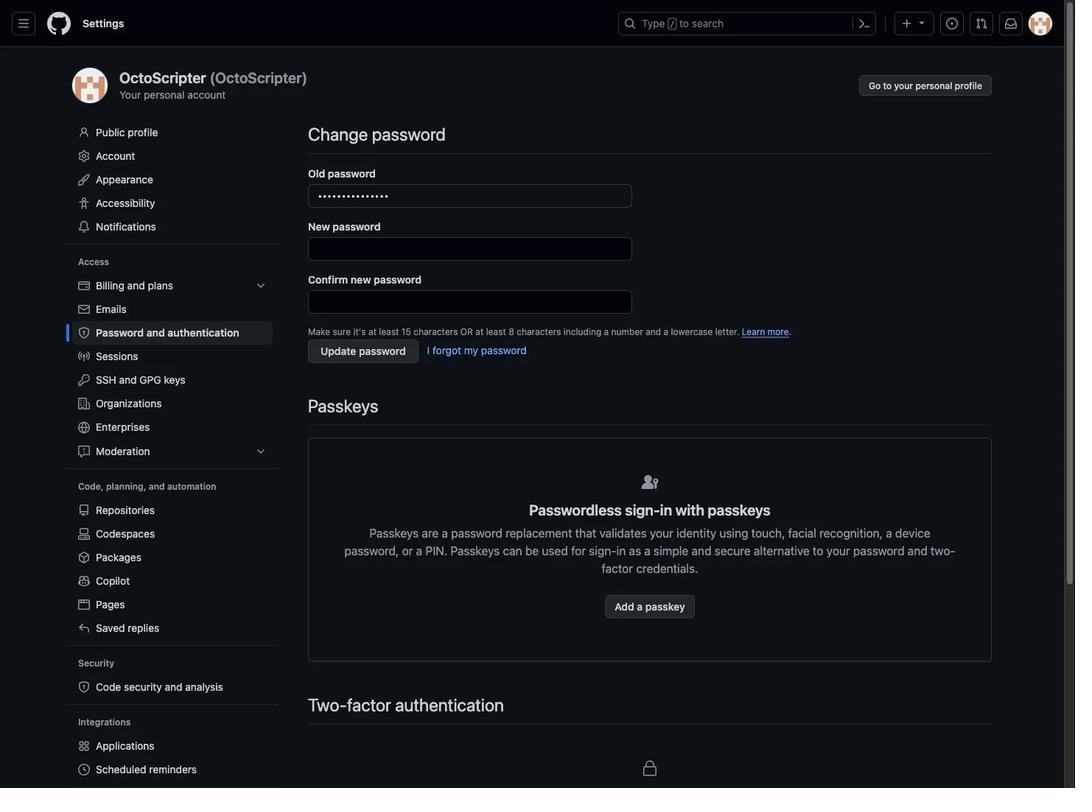 Task type: locate. For each thing, give the bounding box(es) containing it.
code,
[[78, 482, 104, 492]]

least
[[379, 327, 399, 337], [486, 327, 506, 337]]

password down recognition,
[[854, 544, 905, 558]]

planning,
[[106, 482, 146, 492]]

ssh and gpg keys link
[[72, 369, 273, 392]]

mail image
[[78, 304, 90, 316]]

passkeys
[[708, 502, 771, 519]]

as
[[629, 544, 641, 558]]

0 horizontal spatial profile
[[128, 126, 158, 139]]

sessions link
[[72, 345, 273, 369]]

profile inside public profile "link"
[[128, 126, 158, 139]]

1 horizontal spatial .
[[789, 327, 792, 337]]

sign- down passkey fill icon
[[625, 502, 660, 519]]

15
[[402, 327, 411, 337]]

at right or in the top left of the page
[[476, 327, 484, 337]]

1 horizontal spatial authentication
[[395, 695, 504, 715]]

password down it's
[[359, 345, 406, 358]]

or
[[461, 327, 473, 337]]

0 vertical spatial your
[[895, 80, 914, 91]]

1 horizontal spatial characters
[[517, 327, 561, 337]]

least left 15
[[379, 327, 399, 337]]

1 horizontal spatial to
[[813, 544, 824, 558]]

settings link
[[77, 12, 130, 35]]

clock image
[[78, 764, 90, 776]]

browser image
[[78, 599, 90, 611]]

apps image
[[78, 741, 90, 753]]

saved replies link
[[72, 617, 273, 641]]

a left number
[[604, 327, 609, 337]]

0 horizontal spatial sign-
[[589, 544, 617, 558]]

1 characters from the left
[[414, 327, 458, 337]]

touch,
[[752, 526, 785, 540]]

code security and analysis
[[96, 682, 223, 694]]

0 horizontal spatial least
[[379, 327, 399, 337]]

passkeys left can
[[451, 544, 500, 558]]

or
[[402, 544, 413, 558]]

automation
[[167, 482, 216, 492]]

sign-
[[625, 502, 660, 519], [589, 544, 617, 558]]

change password
[[308, 124, 446, 144]]

passkeys
[[308, 396, 379, 417], [370, 526, 419, 540], [451, 544, 500, 558]]

and inside dropdown button
[[127, 280, 145, 292]]

characters up i
[[414, 327, 458, 337]]

account link
[[72, 144, 273, 168]]

appearance link
[[72, 168, 273, 192]]

.
[[737, 327, 740, 337], [789, 327, 792, 337]]

1 horizontal spatial in
[[660, 502, 672, 519]]

change
[[308, 124, 368, 144]]

1 horizontal spatial profile
[[955, 80, 983, 91]]

1 vertical spatial in
[[617, 544, 626, 558]]

device
[[896, 526, 931, 540]]

enterprises link
[[72, 416, 273, 440]]

8
[[509, 327, 514, 337]]

at
[[369, 327, 377, 337], [476, 327, 484, 337]]

2 horizontal spatial to
[[883, 80, 892, 91]]

account
[[96, 150, 135, 162]]

(octoscripter)
[[210, 69, 308, 86]]

at right it's
[[369, 327, 377, 337]]

0 horizontal spatial in
[[617, 544, 626, 558]]

personal for to
[[916, 80, 953, 91]]

0 horizontal spatial .
[[737, 327, 740, 337]]

a right add
[[637, 601, 643, 613]]

your inside "link"
[[895, 80, 914, 91]]

and left the analysis in the left bottom of the page
[[165, 682, 182, 694]]

1 at from the left
[[369, 327, 377, 337]]

key image
[[78, 374, 90, 386]]

notifications link
[[72, 215, 273, 239]]

globe image
[[78, 422, 90, 434]]

and down identity
[[692, 544, 712, 558]]

shield lock image
[[78, 327, 90, 339]]

1 vertical spatial authentication
[[395, 695, 504, 715]]

forgot
[[433, 344, 462, 357]]

public profile
[[96, 126, 158, 139]]

packages link
[[72, 546, 273, 570]]

identity
[[677, 526, 717, 540]]

0 horizontal spatial personal
[[144, 88, 185, 101]]

your right go
[[895, 80, 914, 91]]

. left learn
[[737, 327, 740, 337]]

search
[[692, 17, 724, 29]]

0 horizontal spatial factor
[[347, 695, 391, 715]]

to right go
[[883, 80, 892, 91]]

in
[[660, 502, 672, 519], [617, 544, 626, 558]]

1 horizontal spatial least
[[486, 327, 506, 337]]

1 horizontal spatial your
[[827, 544, 851, 558]]

a
[[604, 327, 609, 337], [664, 327, 669, 337], [442, 526, 448, 540], [886, 526, 893, 540], [416, 544, 423, 558], [645, 544, 651, 558], [637, 601, 643, 613]]

and right number
[[646, 327, 661, 337]]

in left 'with'
[[660, 502, 672, 519]]

New password password field
[[308, 237, 633, 261]]

pages
[[96, 599, 125, 611]]

1 vertical spatial to
[[883, 80, 892, 91]]

confirm
[[308, 273, 348, 286]]

it's
[[353, 327, 366, 337]]

two-factor authentication
[[308, 695, 504, 715]]

reminders
[[149, 764, 197, 776]]

change password element
[[308, 166, 992, 363]]

passkey
[[646, 601, 685, 613]]

authentication for password and authentication
[[168, 327, 239, 339]]

codespaces link
[[72, 523, 273, 546]]

characters
[[414, 327, 458, 337], [517, 327, 561, 337]]

integrations list
[[72, 735, 273, 782]]

personal inside "link"
[[916, 80, 953, 91]]

i forgot my password link
[[427, 344, 527, 357]]

and
[[127, 280, 145, 292], [646, 327, 661, 337], [147, 327, 165, 339], [119, 374, 137, 386], [149, 482, 165, 492], [692, 544, 712, 558], [908, 544, 928, 558], [165, 682, 182, 694]]

integrations
[[78, 718, 131, 728]]

pin.
[[426, 544, 448, 558]]

authentication inside access list
[[168, 327, 239, 339]]

password
[[96, 327, 144, 339]]

characters right 8
[[517, 327, 561, 337]]

authentication for two-factor authentication
[[395, 695, 504, 715]]

repo image
[[78, 505, 90, 517]]

reply image
[[78, 623, 90, 635]]

@octoscripter image
[[72, 68, 108, 103]]

codespaces image
[[78, 529, 90, 540]]

recognition,
[[820, 526, 883, 540]]

plus image
[[902, 18, 913, 29]]

git pull request image
[[976, 18, 988, 29]]

0 horizontal spatial authentication
[[168, 327, 239, 339]]

organization image
[[78, 398, 90, 410]]

your
[[895, 80, 914, 91], [650, 526, 674, 540], [827, 544, 851, 558]]

profile
[[955, 80, 983, 91], [128, 126, 158, 139]]

1 horizontal spatial personal
[[916, 80, 953, 91]]

2 vertical spatial to
[[813, 544, 824, 558]]

update
[[321, 345, 356, 358]]

1 vertical spatial factor
[[347, 695, 391, 715]]

2 vertical spatial your
[[827, 544, 851, 558]]

passkeys up or
[[370, 526, 419, 540]]

saved
[[96, 623, 125, 635]]

your down recognition,
[[827, 544, 851, 558]]

your up simple on the right
[[650, 526, 674, 540]]

personal right go
[[916, 80, 953, 91]]

alternative
[[754, 544, 810, 558]]

public
[[96, 126, 125, 139]]

profile down git pull request icon
[[955, 80, 983, 91]]

to down facial
[[813, 544, 824, 558]]

0 vertical spatial authentication
[[168, 327, 239, 339]]

and left plans on the top left
[[127, 280, 145, 292]]

0 vertical spatial factor
[[602, 562, 633, 576]]

i forgot my password
[[427, 344, 527, 357]]

2 least from the left
[[486, 327, 506, 337]]

authentication
[[168, 327, 239, 339], [395, 695, 504, 715]]

go to your personal profile link
[[860, 75, 992, 96]]

credentials.
[[636, 562, 699, 576]]

0 vertical spatial passkeys
[[308, 396, 379, 417]]

personal down octoscripter
[[144, 88, 185, 101]]

1 least from the left
[[379, 327, 399, 337]]

personal inside octoscripter (octoscripter) your personal account
[[144, 88, 185, 101]]

0 vertical spatial sign-
[[625, 502, 660, 519]]

in left the as
[[617, 544, 626, 558]]

1 horizontal spatial at
[[476, 327, 484, 337]]

2 at from the left
[[476, 327, 484, 337]]

public profile link
[[72, 121, 273, 144]]

2 horizontal spatial your
[[895, 80, 914, 91]]

profile right public
[[128, 126, 158, 139]]

passkeys down the update
[[308, 396, 379, 417]]

add a passkey
[[615, 601, 685, 613]]

secure
[[715, 544, 751, 558]]

old password
[[308, 167, 376, 180]]

1 vertical spatial profile
[[128, 126, 158, 139]]

0 vertical spatial profile
[[955, 80, 983, 91]]

person image
[[78, 127, 90, 139]]

a left device
[[886, 526, 893, 540]]

sign- right for
[[589, 544, 617, 558]]

0 horizontal spatial characters
[[414, 327, 458, 337]]

letter
[[716, 327, 737, 337]]

1 vertical spatial your
[[650, 526, 674, 540]]

scheduled reminders link
[[72, 759, 273, 782]]

code, planning, and automation list
[[72, 499, 273, 641]]

to right /
[[680, 17, 689, 29]]

organizations
[[96, 398, 162, 410]]

settings
[[83, 17, 124, 29]]

update password
[[321, 345, 406, 358]]

1 vertical spatial sign-
[[589, 544, 617, 558]]

simple
[[654, 544, 689, 558]]

a right the as
[[645, 544, 651, 558]]

emails link
[[72, 298, 273, 321]]

0 horizontal spatial at
[[369, 327, 377, 337]]

least left 8
[[486, 327, 506, 337]]

and right ssh
[[119, 374, 137, 386]]

facial
[[789, 526, 817, 540]]

0 horizontal spatial to
[[680, 17, 689, 29]]

. right learn
[[789, 327, 792, 337]]

1 horizontal spatial factor
[[602, 562, 633, 576]]

scheduled
[[96, 764, 146, 776]]

issue opened image
[[947, 18, 958, 29]]

Confirm new password password field
[[308, 290, 633, 314]]

lowercase
[[671, 327, 713, 337]]



Task type: vqa. For each thing, say whether or not it's contained in the screenshot.
search all issues text field at the top of page
no



Task type: describe. For each thing, give the bounding box(es) containing it.
keys
[[164, 374, 186, 386]]

1 horizontal spatial sign-
[[625, 502, 660, 519]]

password right are
[[451, 526, 503, 540]]

be
[[526, 544, 539, 558]]

broadcast image
[[78, 351, 90, 363]]

analysis
[[185, 682, 223, 694]]

password right old
[[328, 167, 376, 180]]

moderation
[[96, 446, 150, 458]]

saved replies
[[96, 623, 159, 635]]

2 . from the left
[[789, 327, 792, 337]]

used
[[542, 544, 568, 558]]

ssh
[[96, 374, 116, 386]]

codespaces
[[96, 528, 155, 540]]

are
[[422, 526, 439, 540]]

learn more link
[[742, 327, 789, 337]]

packages
[[96, 552, 142, 564]]

replacement
[[506, 526, 572, 540]]

1 . from the left
[[737, 327, 740, 337]]

emails
[[96, 303, 127, 316]]

to inside the go to your personal profile "link"
[[883, 80, 892, 91]]

two-
[[931, 544, 956, 558]]

go
[[869, 80, 881, 91]]

accessibility image
[[78, 198, 90, 209]]

password,
[[345, 544, 399, 558]]

old
[[308, 167, 325, 180]]

password and authentication link
[[72, 321, 273, 345]]

0 vertical spatial in
[[660, 502, 672, 519]]

gear image
[[78, 150, 90, 162]]

shield lock image
[[78, 682, 90, 694]]

passkey fill image
[[641, 474, 659, 492]]

bell image
[[78, 221, 90, 233]]

copilot image
[[78, 576, 90, 588]]

command palette image
[[859, 18, 871, 29]]

profile inside the go to your personal profile "link"
[[955, 80, 983, 91]]

password inside button
[[359, 345, 406, 358]]

and down emails 'link'
[[147, 327, 165, 339]]

for
[[571, 544, 586, 558]]

access
[[78, 257, 109, 267]]

a right are
[[442, 526, 448, 540]]

make
[[308, 327, 330, 337]]

code
[[96, 682, 121, 694]]

octoscripter (octoscripter) your personal account
[[119, 69, 308, 101]]

new
[[351, 273, 371, 286]]

triangle down image
[[916, 17, 928, 28]]

plans
[[148, 280, 173, 292]]

/
[[670, 19, 675, 29]]

2 characters from the left
[[517, 327, 561, 337]]

password right new
[[333, 220, 381, 233]]

1 vertical spatial passkeys
[[370, 526, 419, 540]]

and inside change password element
[[646, 327, 661, 337]]

paintbrush image
[[78, 174, 90, 186]]

billing and plans
[[96, 280, 173, 292]]

more
[[768, 327, 789, 337]]

replies
[[128, 623, 159, 635]]

to inside passwordless sign-in with passkeys passkeys are a password replacement that validates your identity using touch, facial recognition, a device password, or a pin. passkeys can be used for sign-in as a simple and secure alternative to your password and two- factor credentials.
[[813, 544, 824, 558]]

moderation button
[[72, 440, 273, 464]]

accessibility
[[96, 197, 155, 209]]

add a passkey link
[[605, 595, 695, 619]]

billing
[[96, 280, 124, 292]]

that
[[576, 526, 597, 540]]

and down device
[[908, 544, 928, 558]]

repositories link
[[72, 499, 273, 523]]

password down 8
[[481, 344, 527, 357]]

a right or
[[416, 544, 423, 558]]

and up repositories link
[[149, 482, 165, 492]]

password right the new
[[374, 273, 422, 286]]

security
[[124, 682, 162, 694]]

sure
[[333, 327, 351, 337]]

passwordless sign-in with passkeys passkeys are a password replacement that validates your identity using touch, facial recognition, a device password, or a pin. passkeys can be used for sign-in as a simple and secure alternative to your password and two- factor credentials.
[[345, 502, 956, 576]]

two-
[[308, 695, 347, 715]]

2 vertical spatial passkeys
[[451, 544, 500, 558]]

new
[[308, 220, 330, 233]]

ssh and gpg keys
[[96, 374, 186, 386]]

appearance
[[96, 174, 153, 186]]

homepage image
[[47, 12, 71, 35]]

applications
[[96, 740, 155, 753]]

package image
[[78, 552, 90, 564]]

factor inside passwordless sign-in with passkeys passkeys are a password replacement that validates your identity using touch, facial recognition, a device password, or a pin. passkeys can be used for sign-in as a simple and secure alternative to your password and two- factor credentials.
[[602, 562, 633, 576]]

update password button
[[308, 340, 419, 363]]

personal for (octoscripter)
[[144, 88, 185, 101]]

including
[[564, 327, 602, 337]]

a left lowercase
[[664, 327, 669, 337]]

security
[[78, 659, 114, 669]]

accessibility link
[[72, 192, 273, 215]]

number
[[612, 327, 643, 337]]

code security and analysis link
[[72, 676, 273, 700]]

with
[[676, 502, 705, 519]]

notifications
[[96, 221, 156, 233]]

lock image
[[641, 760, 659, 778]]

can
[[503, 544, 522, 558]]

account
[[187, 88, 226, 101]]

my
[[464, 344, 479, 357]]

Old password password field
[[308, 184, 633, 208]]

billing and plans button
[[72, 274, 273, 298]]

passwordless
[[529, 502, 622, 519]]

i
[[427, 344, 430, 357]]

access list
[[72, 274, 273, 464]]

password right change
[[372, 124, 446, 144]]

scheduled reminders
[[96, 764, 197, 776]]

organizations link
[[72, 392, 273, 416]]

learn
[[742, 327, 766, 337]]

using
[[720, 526, 749, 540]]

applications link
[[72, 735, 273, 759]]

0 horizontal spatial your
[[650, 526, 674, 540]]

gpg
[[140, 374, 161, 386]]

0 vertical spatial to
[[680, 17, 689, 29]]

copilot link
[[72, 570, 273, 593]]

enterprises
[[96, 421, 150, 433]]

notifications image
[[1006, 18, 1017, 29]]



